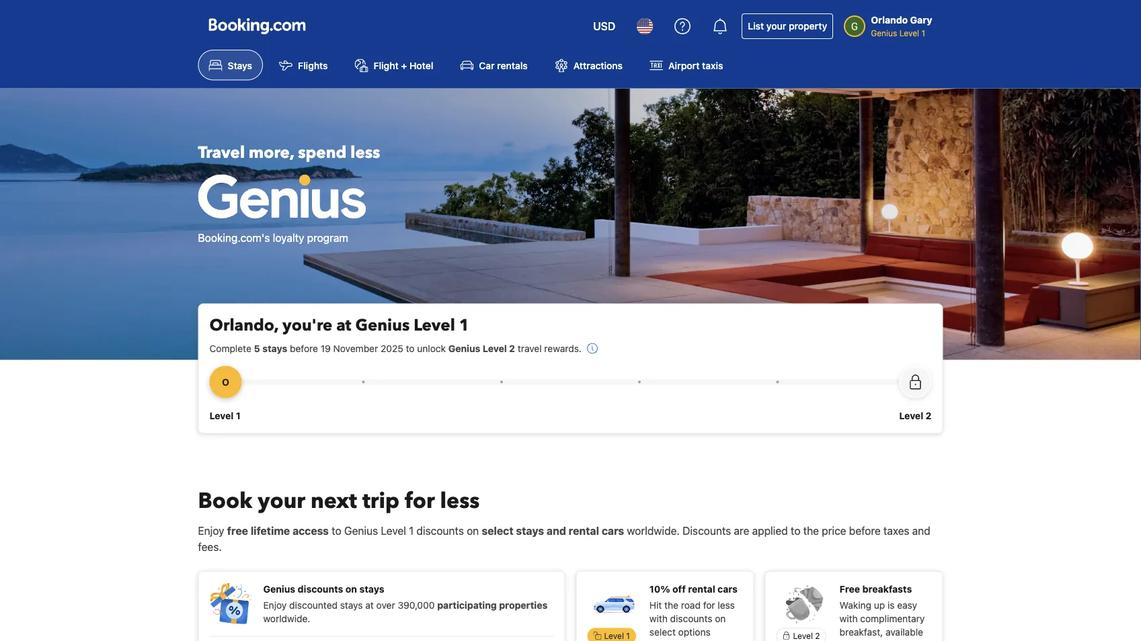Task type: vqa. For each thing, say whether or not it's contained in the screenshot.
7 february 2024 Checkbox
no



Task type: describe. For each thing, give the bounding box(es) containing it.
attractions
[[573, 60, 623, 71]]

taxis
[[702, 60, 723, 71]]

the for road
[[665, 600, 679, 611]]

1 vertical spatial less
[[440, 486, 480, 516]]

0 horizontal spatial less
[[351, 142, 380, 164]]

0 vertical spatial 2
[[509, 343, 515, 354]]

orlando
[[871, 14, 908, 26]]

car
[[479, 60, 495, 71]]

attractions link
[[544, 50, 634, 80]]

book your next trip for less
[[198, 486, 480, 516]]

rentals
[[497, 60, 528, 71]]

travel more, spend less
[[198, 142, 380, 164]]

book
[[198, 486, 252, 516]]

discounts
[[683, 524, 731, 537]]

options
[[678, 627, 711, 638]]

flight + hotel link
[[344, 50, 444, 80]]

complete 5 stays before 19 november 2025 to unlock genius level 2 travel rewards.
[[209, 343, 582, 354]]

is
[[888, 600, 895, 611]]

discounted
[[289, 600, 338, 611]]

stays link
[[198, 50, 263, 80]]

1 vertical spatial level 2
[[793, 632, 820, 641]]

0 horizontal spatial cars
[[602, 524, 624, 537]]

road
[[681, 600, 701, 611]]

worldwide. discounts are applied to the price before taxes and fees.
[[198, 524, 931, 553]]

1 inside orlando gary genius level 1
[[922, 28, 925, 38]]

enjoy free lifetime access to genius level 1 discounts on select stays and rental cars
[[198, 524, 624, 537]]

+
[[401, 60, 407, 71]]

breakfasts
[[862, 584, 912, 595]]

gary
[[910, 14, 932, 26]]

booking.com's loyalty program
[[198, 231, 348, 244]]

list your property
[[748, 21, 827, 32]]

airport taxis
[[668, 60, 723, 71]]

worldwide. inside worldwide. discounts are applied to the price before taxes and fees.
[[627, 524, 680, 537]]

your for book
[[258, 486, 305, 516]]

participating
[[437, 600, 497, 611]]

free
[[840, 584, 860, 595]]

hit
[[650, 600, 662, 611]]

cars inside 10% off rental cars hit the road for less with discounts on select options
[[718, 584, 738, 595]]

select inside "free breakfasts waking up is easy with complimentary breakfast, available at select stays"
[[851, 640, 877, 642]]

you're
[[283, 315, 332, 337]]

level inside orlando gary genius level 1
[[900, 28, 919, 38]]

0 vertical spatial level 1
[[209, 410, 241, 421]]

genius down trip
[[344, 524, 378, 537]]

next
[[311, 486, 357, 516]]

at inside genius discounts on stays enjoy discounted stays at over 390,000 participating properties worldwide.
[[365, 600, 374, 611]]

flight
[[374, 60, 399, 71]]

rewards.
[[544, 343, 582, 354]]

less inside 10% off rental cars hit the road for less with discounts on select options
[[718, 600, 735, 611]]

rental inside 10% off rental cars hit the road for less with discounts on select options
[[688, 584, 715, 595]]

trip
[[362, 486, 399, 516]]

book your next trip for less image
[[209, 583, 253, 626]]

0 vertical spatial on
[[467, 524, 479, 537]]

complimentary
[[860, 613, 925, 624]]

1 vertical spatial 2
[[926, 410, 932, 421]]

loyalty
[[273, 231, 304, 244]]

booking.com online hotel reservations image
[[209, 18, 306, 34]]

1 and from the left
[[547, 524, 566, 537]]

breakfast,
[[840, 627, 883, 638]]

list your property link
[[742, 13, 833, 39]]

0 vertical spatial select
[[482, 524, 514, 537]]

hotel
[[410, 60, 433, 71]]

worldwide. inside genius discounts on stays enjoy discounted stays at over 390,000 participating properties worldwide.
[[263, 613, 310, 624]]

free breakfasts waking up is easy with complimentary breakfast, available at select stays
[[840, 584, 925, 642]]

stays
[[228, 60, 252, 71]]

the for price
[[803, 524, 819, 537]]

1 horizontal spatial to
[[406, 343, 415, 354]]

program
[[307, 231, 348, 244]]

5
[[254, 343, 260, 354]]

fees.
[[198, 541, 222, 553]]

discounts inside genius discounts on stays enjoy discounted stays at over 390,000 participating properties worldwide.
[[298, 584, 343, 595]]

list
[[748, 21, 764, 32]]

your for list
[[767, 21, 786, 32]]

up
[[874, 600, 885, 611]]

and inside worldwide. discounts are applied to the price before taxes and fees.
[[912, 524, 931, 537]]

0 horizontal spatial enjoy
[[198, 524, 224, 537]]

390,000
[[398, 600, 435, 611]]

genius inside orlando gary genius level 1
[[871, 28, 897, 38]]



Task type: locate. For each thing, give the bounding box(es) containing it.
with down waking
[[840, 613, 858, 624]]

car rentals
[[479, 60, 528, 71]]

1 with from the left
[[650, 613, 668, 624]]

are
[[734, 524, 749, 537]]

the right hit
[[665, 600, 679, 611]]

enjoy inside genius discounts on stays enjoy discounted stays at over 390,000 participating properties worldwide.
[[263, 600, 287, 611]]

0 horizontal spatial on
[[346, 584, 357, 595]]

0 horizontal spatial your
[[258, 486, 305, 516]]

0 vertical spatial the
[[803, 524, 819, 537]]

0 horizontal spatial level 1
[[209, 410, 241, 421]]

to right 2025
[[406, 343, 415, 354]]

on inside 10% off rental cars hit the road for less with discounts on select options
[[715, 613, 726, 624]]

2 vertical spatial on
[[715, 613, 726, 624]]

your
[[767, 21, 786, 32], [258, 486, 305, 516]]

your up lifetime
[[258, 486, 305, 516]]

discounts
[[417, 524, 464, 537], [298, 584, 343, 595], [670, 613, 712, 624]]

november
[[333, 343, 378, 354]]

1 horizontal spatial less
[[440, 486, 480, 516]]

2 vertical spatial at
[[840, 640, 848, 642]]

genius image
[[198, 174, 366, 219], [198, 174, 366, 219]]

your right list
[[767, 21, 786, 32]]

before inside worldwide. discounts are applied to the price before taxes and fees.
[[849, 524, 881, 537]]

more,
[[249, 142, 294, 164]]

2 vertical spatial 2
[[815, 632, 820, 641]]

0 horizontal spatial and
[[547, 524, 566, 537]]

19
[[321, 343, 331, 354]]

free breakfasts image
[[782, 583, 825, 626]]

easy
[[897, 600, 917, 611]]

0 vertical spatial your
[[767, 21, 786, 32]]

at up november
[[336, 315, 351, 337]]

less up enjoy free lifetime access to genius level 1 discounts on select stays and rental cars
[[440, 486, 480, 516]]

unlock
[[417, 343, 446, 354]]

1 horizontal spatial enjoy
[[263, 600, 287, 611]]

1 vertical spatial before
[[849, 524, 881, 537]]

0 horizontal spatial at
[[336, 315, 351, 337]]

2 horizontal spatial 2
[[926, 410, 932, 421]]

0 horizontal spatial discounts
[[298, 584, 343, 595]]

with inside "free breakfasts waking up is easy with complimentary breakfast, available at select stays"
[[840, 613, 858, 624]]

cars
[[602, 524, 624, 537], [718, 584, 738, 595]]

to for select
[[332, 524, 341, 537]]

1 vertical spatial level 1
[[604, 632, 630, 641]]

0 vertical spatial cars
[[602, 524, 624, 537]]

0 horizontal spatial rental
[[569, 524, 599, 537]]

genius
[[871, 28, 897, 38], [355, 315, 410, 337], [448, 343, 480, 354], [344, 524, 378, 537], [263, 584, 295, 595]]

0 horizontal spatial worldwide.
[[263, 613, 310, 624]]

the left price
[[803, 524, 819, 537]]

for up enjoy free lifetime access to genius level 1 discounts on select stays and rental cars
[[405, 486, 435, 516]]

to
[[406, 343, 415, 354], [332, 524, 341, 537], [791, 524, 801, 537]]

0 horizontal spatial level 2
[[793, 632, 820, 641]]

before right price
[[849, 524, 881, 537]]

1 horizontal spatial with
[[840, 613, 858, 624]]

off
[[673, 584, 686, 595]]

0 vertical spatial less
[[351, 142, 380, 164]]

1 vertical spatial rental
[[688, 584, 715, 595]]

1 horizontal spatial for
[[703, 600, 715, 611]]

2 horizontal spatial select
[[851, 640, 877, 642]]

1 vertical spatial at
[[365, 600, 374, 611]]

over
[[376, 600, 395, 611]]

at
[[336, 315, 351, 337], [365, 600, 374, 611], [840, 640, 848, 642]]

1 vertical spatial for
[[703, 600, 715, 611]]

on
[[467, 524, 479, 537], [346, 584, 357, 595], [715, 613, 726, 624]]

for right "road"
[[703, 600, 715, 611]]

to inside worldwide. discounts are applied to the price before taxes and fees.
[[791, 524, 801, 537]]

0 vertical spatial rental
[[569, 524, 599, 537]]

genius down orlando
[[871, 28, 897, 38]]

to for fees.
[[791, 524, 801, 537]]

1 horizontal spatial the
[[803, 524, 819, 537]]

travel
[[198, 142, 245, 164]]

worldwide. left discounts
[[627, 524, 680, 537]]

for
[[405, 486, 435, 516], [703, 600, 715, 611]]

genius discounts on stays enjoy discounted stays at over 390,000 participating properties worldwide.
[[263, 584, 548, 624]]

select
[[482, 524, 514, 537], [650, 627, 676, 638], [851, 640, 877, 642]]

1 horizontal spatial on
[[467, 524, 479, 537]]

taxes
[[884, 524, 910, 537]]

usd button
[[585, 10, 624, 42]]

orlando, you're at genius level 1
[[209, 315, 470, 337]]

with inside 10% off rental cars hit the road for less with discounts on select options
[[650, 613, 668, 624]]

0 vertical spatial discounts
[[417, 524, 464, 537]]

before left 19
[[290, 343, 318, 354]]

stays
[[262, 343, 287, 354], [516, 524, 544, 537], [359, 584, 384, 595], [340, 600, 363, 611], [879, 640, 902, 642]]

car rentals link
[[449, 50, 538, 80]]

1 vertical spatial worldwide.
[[263, 613, 310, 624]]

rental
[[569, 524, 599, 537], [688, 584, 715, 595]]

0 horizontal spatial select
[[482, 524, 514, 537]]

level 1 down o
[[209, 410, 241, 421]]

level
[[900, 28, 919, 38], [414, 315, 455, 337], [483, 343, 507, 354], [209, 410, 234, 421], [899, 410, 923, 421], [381, 524, 406, 537], [604, 632, 624, 641], [793, 632, 813, 641]]

2 horizontal spatial to
[[791, 524, 801, 537]]

1 horizontal spatial and
[[912, 524, 931, 537]]

less right spend
[[351, 142, 380, 164]]

o
[[222, 377, 229, 388]]

0 vertical spatial level 2
[[899, 410, 932, 421]]

0 vertical spatial before
[[290, 343, 318, 354]]

orlando,
[[209, 315, 278, 337]]

before
[[290, 343, 318, 354], [849, 524, 881, 537]]

at down the breakfast,
[[840, 640, 848, 642]]

usd
[[593, 20, 615, 33]]

1 horizontal spatial rental
[[688, 584, 715, 595]]

1 vertical spatial enjoy
[[263, 600, 287, 611]]

with
[[650, 613, 668, 624], [840, 613, 858, 624]]

less
[[351, 142, 380, 164], [440, 486, 480, 516], [718, 600, 735, 611]]

2 horizontal spatial less
[[718, 600, 735, 611]]

1 vertical spatial the
[[665, 600, 679, 611]]

2025
[[381, 343, 403, 354]]

2 and from the left
[[912, 524, 931, 537]]

worldwide. down discounted
[[263, 613, 310, 624]]

1 horizontal spatial level 2
[[899, 410, 932, 421]]

0 vertical spatial at
[[336, 315, 351, 337]]

enjoy up fees.
[[198, 524, 224, 537]]

1 horizontal spatial cars
[[718, 584, 738, 595]]

discounts inside 10% off rental cars hit the road for less with discounts on select options
[[670, 613, 712, 624]]

genius up discounted
[[263, 584, 295, 595]]

access
[[293, 524, 329, 537]]

free
[[227, 524, 248, 537]]

stays inside "free breakfasts waking up is easy with complimentary breakfast, available at select stays"
[[879, 640, 902, 642]]

1 vertical spatial select
[[650, 627, 676, 638]]

available
[[886, 627, 923, 638]]

1 horizontal spatial before
[[849, 524, 881, 537]]

1 vertical spatial on
[[346, 584, 357, 595]]

applied
[[752, 524, 788, 537]]

0 vertical spatial worldwide.
[[627, 524, 680, 537]]

genius right unlock
[[448, 343, 480, 354]]

with down hit
[[650, 613, 668, 624]]

select inside 10% off rental cars hit the road for less with discounts on select options
[[650, 627, 676, 638]]

airport
[[668, 60, 700, 71]]

0 horizontal spatial for
[[405, 486, 435, 516]]

the
[[803, 524, 819, 537], [665, 600, 679, 611]]

genius inside genius discounts on stays enjoy discounted stays at over 390,000 participating properties worldwide.
[[263, 584, 295, 595]]

0 vertical spatial for
[[405, 486, 435, 516]]

at inside "free breakfasts waking up is easy with complimentary breakfast, available at select stays"
[[840, 640, 848, 642]]

on inside genius discounts on stays enjoy discounted stays at over 390,000 participating properties worldwide.
[[346, 584, 357, 595]]

flight + hotel
[[374, 60, 433, 71]]

1 horizontal spatial at
[[365, 600, 374, 611]]

orlando gary genius level 1
[[871, 14, 932, 38]]

enjoy left discounted
[[263, 600, 287, 611]]

1 vertical spatial your
[[258, 486, 305, 516]]

1 horizontal spatial worldwide.
[[627, 524, 680, 537]]

2 horizontal spatial at
[[840, 640, 848, 642]]

the inside worldwide. discounts are applied to the price before taxes and fees.
[[803, 524, 819, 537]]

1 horizontal spatial 2
[[815, 632, 820, 641]]

for inside 10% off rental cars hit the road for less with discounts on select options
[[703, 600, 715, 611]]

0 horizontal spatial with
[[650, 613, 668, 624]]

2 horizontal spatial on
[[715, 613, 726, 624]]

the inside 10% off rental cars hit the road for less with discounts on select options
[[665, 600, 679, 611]]

1 vertical spatial cars
[[718, 584, 738, 595]]

booking.com's
[[198, 231, 270, 244]]

complete
[[209, 343, 251, 354]]

2 horizontal spatial discounts
[[670, 613, 712, 624]]

and
[[547, 524, 566, 537], [912, 524, 931, 537]]

to right the 'access'
[[332, 524, 341, 537]]

0 horizontal spatial to
[[332, 524, 341, 537]]

travel
[[518, 343, 542, 354]]

less right "road"
[[718, 600, 735, 611]]

0 horizontal spatial the
[[665, 600, 679, 611]]

10% off rental cars hit the road for less with discounts on select options
[[650, 584, 738, 638]]

level 2
[[899, 410, 932, 421], [793, 632, 820, 641]]

airport taxis link
[[639, 50, 734, 80]]

2 vertical spatial discounts
[[670, 613, 712, 624]]

0 horizontal spatial 2
[[509, 343, 515, 354]]

1
[[922, 28, 925, 38], [459, 315, 470, 337], [236, 410, 241, 421], [409, 524, 414, 537], [626, 632, 630, 641]]

1 horizontal spatial your
[[767, 21, 786, 32]]

spend
[[298, 142, 346, 164]]

1 horizontal spatial select
[[650, 627, 676, 638]]

2 with from the left
[[840, 613, 858, 624]]

0 horizontal spatial before
[[290, 343, 318, 354]]

level 1
[[209, 410, 241, 421], [604, 632, 630, 641]]

1 vertical spatial discounts
[[298, 584, 343, 595]]

waking
[[840, 600, 872, 611]]

lifetime
[[251, 524, 290, 537]]

genius up 2025
[[355, 315, 410, 337]]

10% off rental cars image
[[593, 583, 636, 626]]

2 vertical spatial select
[[851, 640, 877, 642]]

to right applied
[[791, 524, 801, 537]]

2 vertical spatial less
[[718, 600, 735, 611]]

property
[[789, 21, 827, 32]]

level 1 down 10% off rental cars image
[[604, 632, 630, 641]]

flights
[[298, 60, 328, 71]]

worldwide.
[[627, 524, 680, 537], [263, 613, 310, 624]]

flights link
[[268, 50, 339, 80]]

price
[[822, 524, 846, 537]]

1 horizontal spatial level 1
[[604, 632, 630, 641]]

at left over
[[365, 600, 374, 611]]

10%
[[650, 584, 670, 595]]

1 horizontal spatial discounts
[[417, 524, 464, 537]]

enjoy
[[198, 524, 224, 537], [263, 600, 287, 611]]

meter
[[226, 380, 916, 385]]

0 vertical spatial enjoy
[[198, 524, 224, 537]]

properties
[[499, 600, 548, 611]]



